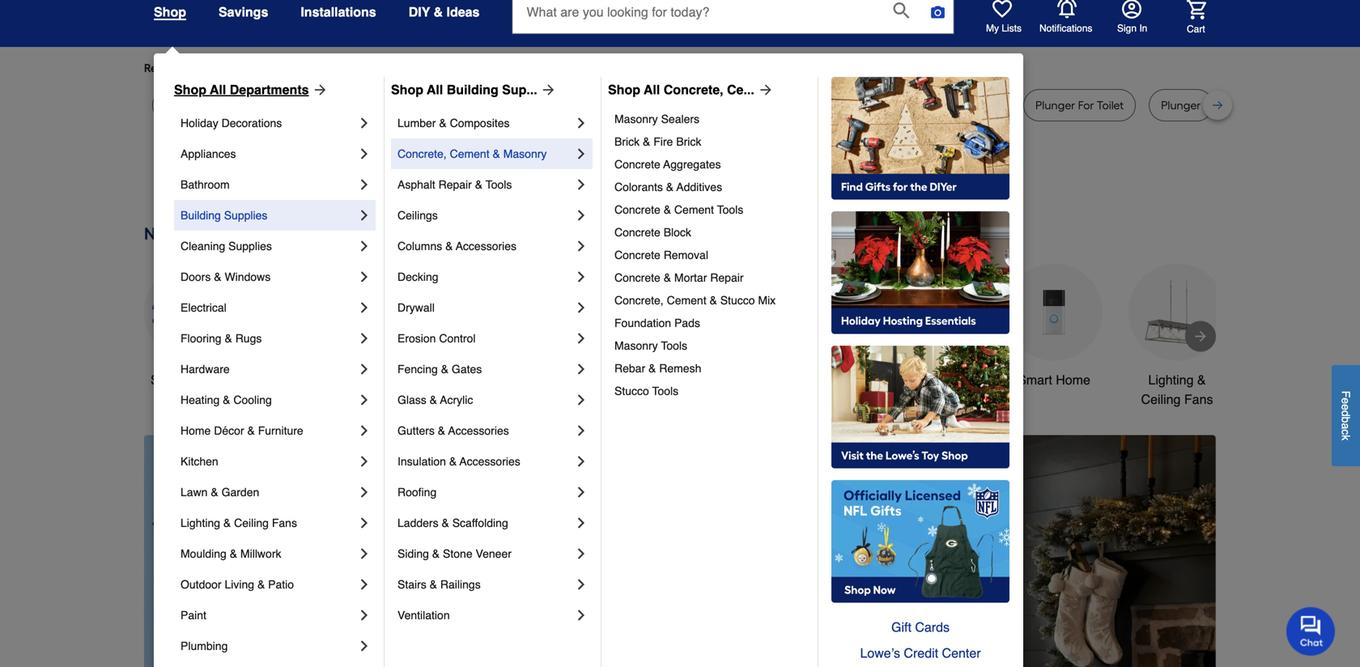 Task type: locate. For each thing, give the bounding box(es) containing it.
all for departments
[[210, 82, 226, 97]]

center
[[942, 646, 981, 661]]

1 horizontal spatial lighting & ceiling fans
[[1142, 373, 1214, 407]]

accessories up 'decking' link
[[456, 240, 517, 253]]

chevron right image
[[573, 115, 590, 131], [356, 146, 373, 162], [573, 146, 590, 162], [356, 177, 373, 193], [573, 207, 590, 224], [573, 300, 590, 316], [573, 330, 590, 347], [573, 361, 590, 377], [573, 392, 590, 408], [573, 423, 590, 439], [356, 454, 373, 470], [356, 515, 373, 531], [356, 546, 373, 562], [573, 546, 590, 562], [573, 577, 590, 593], [356, 638, 373, 654]]

cement inside concrete, cement & masonry 'link'
[[450, 147, 490, 160]]

colorants & additives
[[615, 181, 723, 194]]

1 horizontal spatial arrow right image
[[1193, 328, 1209, 345]]

chevron right image for hardware
[[356, 361, 373, 377]]

décor
[[214, 424, 244, 437]]

search image
[[894, 2, 910, 19]]

2 e from the top
[[1340, 404, 1353, 410]]

searches
[[225, 61, 272, 75]]

0 horizontal spatial arrow right image
[[309, 82, 328, 98]]

arrow left image
[[445, 577, 462, 593]]

cement down composites
[[450, 147, 490, 160]]

tools up equipment
[[812, 373, 842, 388]]

snake up brick & fire brick link
[[755, 98, 787, 112]]

0 horizontal spatial plumbing
[[415, 98, 464, 112]]

diy & ideas button
[[409, 0, 480, 27]]

concrete removal
[[615, 249, 709, 262]]

1 horizontal spatial shop
[[391, 82, 424, 97]]

concrete up concrete removal
[[615, 226, 661, 239]]

1 horizontal spatial fans
[[1185, 392, 1214, 407]]

0 horizontal spatial kitchen
[[181, 455, 218, 468]]

2 plunger from the left
[[1162, 98, 1201, 112]]

paint link
[[181, 600, 356, 631]]

supplies up "cleaning supplies"
[[224, 209, 268, 222]]

new deals every day during 25 days of deals image
[[144, 220, 1217, 247]]

home inside button
[[1056, 373, 1091, 388]]

1 horizontal spatial decorations
[[528, 392, 597, 407]]

building up composites
[[447, 82, 499, 97]]

cement for stucco
[[667, 294, 707, 307]]

outdoor inside outdoor tools & equipment
[[762, 373, 809, 388]]

toilet down my
[[972, 98, 999, 112]]

you left more
[[292, 61, 311, 75]]

brick
[[615, 135, 640, 148], [676, 135, 702, 148]]

4 concrete from the top
[[615, 249, 661, 262]]

1 vertical spatial outdoor
[[181, 578, 222, 591]]

shop up heating
[[151, 373, 181, 388]]

0 vertical spatial fans
[[1185, 392, 1214, 407]]

plunger for toilet
[[1036, 98, 1124, 112]]

Search Query text field
[[513, 0, 881, 33]]

1 vertical spatial supplies
[[229, 240, 272, 253]]

2 shop from the left
[[391, 82, 424, 97]]

concrete,
[[664, 82, 724, 97], [398, 147, 447, 160], [615, 294, 664, 307]]

arrow right image for shop all building sup...
[[538, 82, 557, 98]]

building inside 'link'
[[181, 209, 221, 222]]

outdoor up equipment
[[762, 373, 809, 388]]

1 plumbing from the left
[[415, 98, 464, 112]]

arrow right image inside shop all building sup... link
[[538, 82, 557, 98]]

concrete, down lumber in the top of the page
[[398, 147, 447, 160]]

& for flooring & rugs link
[[225, 332, 232, 345]]

more
[[324, 61, 350, 75]]

for for recommended searches for you
[[275, 61, 289, 75]]

notifications
[[1040, 23, 1093, 34]]

0 horizontal spatial decorations
[[222, 117, 282, 130]]

tools up glass & acrylic
[[424, 373, 454, 388]]

0 horizontal spatial bathroom
[[181, 178, 230, 191]]

2 brick from the left
[[676, 135, 702, 148]]

columns & accessories link
[[398, 231, 573, 262]]

shop up masonry sealers
[[608, 82, 641, 97]]

bathroom inside "link"
[[181, 178, 230, 191]]

1 vertical spatial kitchen
[[181, 455, 218, 468]]

1 horizontal spatial repair
[[711, 271, 744, 284]]

supplies up the "windows"
[[229, 240, 272, 253]]

0 horizontal spatial stucco
[[615, 385, 649, 398]]

1 brick from the left
[[615, 135, 640, 148]]

1 horizontal spatial toilet
[[972, 98, 999, 112]]

shop inside button
[[151, 373, 181, 388]]

doors & windows link
[[181, 262, 356, 292]]

0 horizontal spatial plunger
[[1036, 98, 1076, 112]]

2 vertical spatial accessories
[[460, 455, 521, 468]]

decorations inside button
[[528, 392, 597, 407]]

1 plunger from the left
[[1036, 98, 1076, 112]]

asphalt repair & tools link
[[398, 169, 573, 200]]

recommended searches for you
[[144, 61, 311, 75]]

2 snake from the left
[[755, 98, 787, 112]]

you
[[292, 61, 311, 75], [436, 61, 454, 75]]

& for the gutters & accessories link at the bottom of the page
[[438, 424, 446, 437]]

siding & stone veneer link
[[398, 539, 573, 569]]

asphalt repair & tools
[[398, 178, 512, 191]]

& for rebar & remesh link
[[649, 362, 656, 375]]

gutters
[[398, 424, 435, 437]]

2 vertical spatial concrete,
[[615, 294, 664, 307]]

3 toilet from the left
[[1097, 98, 1124, 112]]

1 vertical spatial arrow right image
[[1193, 328, 1209, 345]]

1 horizontal spatial snake
[[755, 98, 787, 112]]

concrete, inside concrete, cement & masonry 'link'
[[398, 147, 447, 160]]

1 vertical spatial repair
[[711, 271, 744, 284]]

masonry sealers link
[[615, 108, 807, 130]]

& for 'ladders & scaffolding' link
[[442, 517, 449, 530]]

1 horizontal spatial outdoor
[[762, 373, 809, 388]]

furniture
[[258, 424, 304, 437]]

brick up aggregates
[[676, 135, 702, 148]]

snake right drain
[[903, 98, 934, 112]]

2 vertical spatial cement
[[667, 294, 707, 307]]

& for brick & fire brick link
[[643, 135, 651, 148]]

1 vertical spatial ceiling
[[234, 517, 269, 530]]

shop inside 'link'
[[174, 82, 207, 97]]

0 vertical spatial supplies
[[224, 209, 268, 222]]

0 vertical spatial shop
[[154, 4, 186, 19]]

snake down suggestions
[[361, 98, 393, 112]]

concrete, for concrete, cement & masonry
[[398, 147, 447, 160]]

accessories up roofing link at the left bottom of page
[[460, 455, 521, 468]]

lowe's
[[861, 646, 901, 661]]

paint
[[181, 609, 206, 622]]

0 vertical spatial masonry
[[615, 113, 658, 126]]

gift cards link
[[832, 615, 1010, 641]]

0 vertical spatial decorations
[[222, 117, 282, 130]]

chevron right image for roofing
[[573, 484, 590, 501]]

lawn
[[181, 486, 208, 499]]

0 horizontal spatial toilet
[[808, 98, 835, 112]]

& for 'stairs & railings' link
[[430, 578, 437, 591]]

lowe's home improvement cart image
[[1187, 0, 1207, 19]]

0 horizontal spatial lighting & ceiling fans
[[181, 517, 297, 530]]

concrete, for concrete, cement & stucco mix
[[615, 294, 664, 307]]

gutters & accessories
[[398, 424, 509, 437]]

plumbing snake for toilet
[[703, 98, 835, 112]]

holiday
[[181, 117, 218, 130]]

2 concrete from the top
[[615, 203, 661, 216]]

concrete up the 'colorants'
[[615, 158, 661, 171]]

2 you from the left
[[436, 61, 454, 75]]

0 horizontal spatial outdoor
[[181, 578, 222, 591]]

1 horizontal spatial building
[[447, 82, 499, 97]]

None search field
[[512, 0, 954, 49]]

concrete aggregates link
[[615, 153, 807, 176]]

1 horizontal spatial lighting
[[1149, 373, 1194, 388]]

1 horizontal spatial plumbing
[[703, 98, 752, 112]]

home down heating
[[181, 424, 211, 437]]

doors
[[181, 271, 211, 283]]

repair up concrete, cement & stucco mix link
[[711, 271, 744, 284]]

lighting & ceiling fans link
[[181, 508, 356, 539]]

decorations down shop all departments 'link'
[[222, 117, 282, 130]]

shop all departments link
[[174, 80, 328, 100]]

siding & stone veneer
[[398, 548, 512, 560]]

concrete, cement & masonry link
[[398, 139, 573, 169]]

& for fencing & gates link
[[441, 363, 449, 376]]

e up d
[[1340, 398, 1353, 404]]

0 horizontal spatial building
[[181, 209, 221, 222]]

1 vertical spatial home
[[181, 424, 211, 437]]

accessories down glass & acrylic link
[[448, 424, 509, 437]]

& for insulation & accessories link
[[449, 455, 457, 468]]

1 vertical spatial fans
[[272, 517, 297, 530]]

chevron right image for lawn & garden
[[356, 484, 373, 501]]

supplies inside 'link'
[[224, 209, 268, 222]]

plumbing
[[181, 640, 228, 653]]

chevron right image for home décor & furniture
[[356, 423, 373, 439]]

plunger down notifications
[[1036, 98, 1076, 112]]

0 vertical spatial lighting
[[1149, 373, 1194, 388]]

0 horizontal spatial you
[[292, 61, 311, 75]]

snake for plumbing snake for toilet
[[755, 98, 787, 112]]

1 horizontal spatial brick
[[676, 135, 702, 148]]

plumbing down ce...
[[703, 98, 752, 112]]

all down recommended searches for you
[[210, 82, 226, 97]]

gift cards
[[892, 620, 950, 635]]

1 vertical spatial decorations
[[528, 392, 597, 407]]

concrete block link
[[615, 221, 807, 244]]

kitchen for kitchen faucets
[[639, 373, 682, 388]]

0 vertical spatial cement
[[450, 147, 490, 160]]

1 vertical spatial accessories
[[448, 424, 509, 437]]

0 vertical spatial bathroom
[[181, 178, 230, 191]]

smart home button
[[1006, 264, 1103, 390]]

accessories
[[456, 240, 517, 253], [448, 424, 509, 437], [460, 455, 521, 468]]

accessories for columns & accessories
[[456, 240, 517, 253]]

shop all concrete, ce...
[[608, 82, 755, 97]]

k
[[1340, 435, 1353, 441]]

chevron right image for gutters & accessories
[[573, 423, 590, 439]]

building up the cleaning
[[181, 209, 221, 222]]

you for recommended searches for you
[[292, 61, 311, 75]]

1 horizontal spatial arrow right image
[[538, 82, 557, 98]]

bathroom
[[181, 178, 230, 191], [903, 373, 960, 388]]

1 you from the left
[[292, 61, 311, 75]]

drywall
[[398, 301, 435, 314]]

masonry up rebar
[[615, 339, 658, 352]]

for for plumbing snake for toilet
[[789, 98, 805, 112]]

kitchen inside kitchen link
[[181, 455, 218, 468]]

& inside "link"
[[446, 240, 453, 253]]

1 horizontal spatial ceiling
[[1142, 392, 1181, 407]]

1 vertical spatial masonry
[[504, 147, 547, 160]]

repair down concrete, cement & masonry
[[439, 178, 472, 191]]

control
[[439, 332, 476, 345]]

outdoor down moulding
[[181, 578, 222, 591]]

1 horizontal spatial kitchen
[[639, 373, 682, 388]]

tools down the rebar & remesh at the bottom
[[652, 385, 679, 398]]

all inside button
[[184, 373, 198, 388]]

all for deals
[[184, 373, 198, 388]]

2 horizontal spatial shop
[[608, 82, 641, 97]]

roofing
[[398, 486, 437, 499]]

1 horizontal spatial bathroom
[[903, 373, 960, 388]]

officially licensed n f l gifts. shop now. image
[[832, 480, 1010, 603]]

masonry up brick & fire brick
[[615, 113, 658, 126]]

shop
[[174, 82, 207, 97], [391, 82, 424, 97], [608, 82, 641, 97]]

stucco down rebar
[[615, 385, 649, 398]]

building supplies link
[[181, 200, 356, 231]]

fans inside button
[[1185, 392, 1214, 407]]

cement down additives
[[675, 203, 714, 216]]

& for heating & cooling link
[[223, 394, 230, 407]]

& for concrete & cement tools link
[[664, 203, 671, 216]]

arrow right image for shop all departments
[[309, 82, 328, 98]]

arrow right image
[[309, 82, 328, 98], [538, 82, 557, 98], [1187, 577, 1203, 593]]

2 horizontal spatial toilet
[[1097, 98, 1124, 112]]

cement for masonry
[[450, 147, 490, 160]]

sign in
[[1118, 23, 1148, 34]]

block
[[664, 226, 692, 239]]

concrete for concrete block
[[615, 226, 661, 239]]

0 vertical spatial arrow right image
[[755, 82, 774, 98]]

stucco inside stucco tools link
[[615, 385, 649, 398]]

toilet left drain
[[808, 98, 835, 112]]

& for moulding & millwork link
[[230, 548, 237, 560]]

brick & fire brick link
[[615, 130, 807, 153]]

appliances link
[[181, 139, 356, 169]]

kitchen inside kitchen faucets button
[[639, 373, 682, 388]]

sealers
[[661, 113, 700, 126]]

shop down recommended
[[174, 82, 207, 97]]

heating & cooling
[[181, 394, 272, 407]]

outdoor
[[762, 373, 809, 388], [181, 578, 222, 591]]

plunger for plunger for toilet
[[1036, 98, 1076, 112]]

stucco left mix
[[721, 294, 755, 307]]

0 vertical spatial building
[[447, 82, 499, 97]]

kitchen
[[639, 373, 682, 388], [181, 455, 218, 468]]

glass
[[398, 394, 427, 407]]

siding
[[398, 548, 429, 560]]

0 vertical spatial outdoor
[[762, 373, 809, 388]]

brick left fire at the left top of page
[[615, 135, 640, 148]]

concrete, down the recommended searches for you heading
[[664, 82, 724, 97]]

1 vertical spatial concrete,
[[398, 147, 447, 160]]

columns
[[398, 240, 442, 253]]

0 vertical spatial concrete,
[[664, 82, 724, 97]]

concrete down the 'colorants'
[[615, 203, 661, 216]]

50 percent off all artificial christmas trees, holiday lights and more. image
[[432, 435, 1217, 667]]

concrete, inside concrete, cement & stucco mix link
[[615, 294, 664, 307]]

1 concrete from the top
[[615, 158, 661, 171]]

concrete down concrete block
[[615, 249, 661, 262]]

1 vertical spatial lighting
[[181, 517, 220, 530]]

& for lighting & ceiling fans link
[[223, 517, 231, 530]]

masonry for masonry sealers
[[615, 113, 658, 126]]

lowe's home improvement lists image
[[993, 0, 1012, 19]]

home right smart
[[1056, 373, 1091, 388]]

chevron right image for outdoor living & patio
[[356, 577, 373, 593]]

0 horizontal spatial shop
[[174, 82, 207, 97]]

sup...
[[502, 82, 538, 97]]

shop up 'snake for plumbing'
[[391, 82, 424, 97]]

1 vertical spatial stucco
[[615, 385, 649, 398]]

outdoor tools & equipment
[[762, 373, 855, 407]]

3 shop from the left
[[608, 82, 641, 97]]

toilet
[[808, 98, 835, 112], [972, 98, 999, 112], [1097, 98, 1124, 112]]

shop all building sup...
[[391, 82, 538, 97]]

0 vertical spatial ceiling
[[1142, 392, 1181, 407]]

holiday decorations link
[[181, 108, 356, 139]]

all for building
[[427, 82, 443, 97]]

find gifts for the diyer. image
[[832, 77, 1010, 200]]

shop up recommended
[[154, 4, 186, 19]]

lawn & garden link
[[181, 477, 356, 508]]

lighting & ceiling fans inside button
[[1142, 373, 1214, 407]]

chevron right image for glass & acrylic
[[573, 392, 590, 408]]

0 horizontal spatial arrow right image
[[755, 82, 774, 98]]

masonry down the lumber & composites link
[[504, 147, 547, 160]]

decorations down the christmas
[[528, 392, 597, 407]]

1 vertical spatial building
[[181, 209, 221, 222]]

0 vertical spatial home
[[1056, 373, 1091, 388]]

cement
[[450, 147, 490, 160], [675, 203, 714, 216], [667, 294, 707, 307]]

0 vertical spatial accessories
[[456, 240, 517, 253]]

tools up ceilings link
[[486, 178, 512, 191]]

toilet down sign
[[1097, 98, 1124, 112]]

chevron right image for stairs & railings
[[573, 577, 590, 593]]

& for columns & accessories "link"
[[446, 240, 453, 253]]

chevron right image for erosion control
[[573, 330, 590, 347]]

lowe's home improvement notification center image
[[1058, 0, 1077, 19]]

masonry inside 'link'
[[504, 147, 547, 160]]

fire
[[654, 135, 673, 148]]

arrow right image inside shop all concrete, ce... link
[[755, 82, 774, 98]]

accessories inside "link"
[[456, 240, 517, 253]]

0 vertical spatial stucco
[[721, 294, 755, 307]]

1 horizontal spatial home
[[1056, 373, 1091, 388]]

cleaning supplies link
[[181, 231, 356, 262]]

1 vertical spatial cement
[[675, 203, 714, 216]]

1 shop from the left
[[174, 82, 207, 97]]

masonry for masonry tools
[[615, 339, 658, 352]]

cement up the pads at the top of the page
[[667, 294, 707, 307]]

concrete
[[615, 158, 661, 171], [615, 203, 661, 216], [615, 226, 661, 239], [615, 249, 661, 262], [615, 271, 661, 284]]

asphalt
[[398, 178, 436, 191]]

supplies for cleaning supplies
[[229, 240, 272, 253]]

chevron right image for moulding & millwork
[[356, 546, 373, 562]]

tools inside button
[[424, 373, 454, 388]]

lumber & composites link
[[398, 108, 573, 139]]

arrow right image
[[755, 82, 774, 98], [1193, 328, 1209, 345]]

3 concrete from the top
[[615, 226, 661, 239]]

1 vertical spatial bathroom
[[903, 373, 960, 388]]

you up shop all building sup...
[[436, 61, 454, 75]]

acrylic
[[440, 394, 473, 407]]

tools button
[[390, 264, 488, 390]]

plumbing up lumber & composites
[[415, 98, 464, 112]]

2 horizontal spatial snake
[[903, 98, 934, 112]]

all up masonry sealers
[[644, 82, 660, 97]]

all inside 'link'
[[210, 82, 226, 97]]

1 horizontal spatial stucco
[[721, 294, 755, 307]]

lighting
[[1149, 373, 1194, 388], [181, 517, 220, 530]]

concrete for concrete & cement tools
[[615, 203, 661, 216]]

e up b
[[1340, 404, 1353, 410]]

decking
[[398, 271, 439, 283]]

stucco inside concrete, cement & stucco mix link
[[721, 294, 755, 307]]

3 snake from the left
[[903, 98, 934, 112]]

aggregates
[[664, 158, 721, 171]]

shop
[[154, 4, 186, 19], [151, 373, 181, 388]]

2 vertical spatial masonry
[[615, 339, 658, 352]]

0 vertical spatial kitchen
[[639, 373, 682, 388]]

additives
[[677, 181, 723, 194]]

chevron right image
[[356, 115, 373, 131], [573, 177, 590, 193], [356, 207, 373, 224], [356, 238, 373, 254], [573, 238, 590, 254], [356, 269, 373, 285], [573, 269, 590, 285], [356, 300, 373, 316], [356, 330, 373, 347], [356, 361, 373, 377], [356, 392, 373, 408], [356, 423, 373, 439], [573, 454, 590, 470], [356, 484, 373, 501], [573, 484, 590, 501], [573, 515, 590, 531], [356, 577, 373, 593], [356, 607, 373, 624], [573, 607, 590, 624]]

cement inside concrete, cement & stucco mix link
[[667, 294, 707, 307]]

1 horizontal spatial plunger
[[1162, 98, 1201, 112]]

concrete for concrete & mortar repair
[[615, 271, 661, 284]]

arrow right image inside shop all departments 'link'
[[309, 82, 328, 98]]

plunger down cart
[[1162, 98, 1201, 112]]

chevron right image for plumbing
[[356, 638, 373, 654]]

all up 'snake for plumbing'
[[427, 82, 443, 97]]

1 horizontal spatial you
[[436, 61, 454, 75]]

rugs
[[235, 332, 262, 345]]

colorants
[[615, 181, 663, 194]]

1 vertical spatial shop
[[151, 373, 181, 388]]

for for more suggestions for you
[[418, 61, 433, 75]]

shop these last-minute gifts. $99 or less. quantities are limited and won't last. image
[[144, 435, 406, 667]]

0 horizontal spatial snake
[[361, 98, 393, 112]]

0 vertical spatial lighting & ceiling fans
[[1142, 373, 1214, 407]]

5 concrete from the top
[[615, 271, 661, 284]]

concrete down concrete removal
[[615, 271, 661, 284]]

chat invite button image
[[1287, 607, 1336, 656]]

0 horizontal spatial brick
[[615, 135, 640, 148]]

0 horizontal spatial repair
[[439, 178, 472, 191]]

plunger for plunger
[[1162, 98, 1201, 112]]

erosion control link
[[398, 323, 573, 354]]

chevron right image for concrete, cement & masonry
[[573, 146, 590, 162]]

0 horizontal spatial ceiling
[[234, 517, 269, 530]]

concrete, up foundation on the top
[[615, 294, 664, 307]]

all up heating
[[184, 373, 198, 388]]

snake
[[361, 98, 393, 112], [755, 98, 787, 112], [903, 98, 934, 112]]



Task type: vqa. For each thing, say whether or not it's contained in the screenshot.
the carbon
no



Task type: describe. For each thing, give the bounding box(es) containing it.
chevron right image for doors & windows
[[356, 269, 373, 285]]

shop all building sup... link
[[391, 80, 557, 100]]

christmas decorations button
[[514, 264, 611, 409]]

& for concrete & mortar repair link
[[664, 271, 671, 284]]

concrete & cement tools
[[615, 203, 744, 216]]

concrete block
[[615, 226, 692, 239]]

camera image
[[930, 4, 946, 20]]

my
[[987, 23, 999, 34]]

b
[[1340, 417, 1353, 423]]

chevron right image for bathroom
[[356, 177, 373, 193]]

chevron right image for lumber & composites
[[573, 115, 590, 131]]

stucco tools
[[615, 385, 679, 398]]

visit the lowe's toy shop. image
[[832, 346, 1010, 469]]

cart
[[1187, 23, 1206, 35]]

chevron right image for appliances
[[356, 146, 373, 162]]

0 vertical spatial repair
[[439, 178, 472, 191]]

& for the siding & stone veneer link
[[432, 548, 440, 560]]

installations
[[301, 4, 376, 19]]

0 horizontal spatial fans
[[272, 517, 297, 530]]

& for the lumber & composites link
[[439, 117, 447, 130]]

removal
[[664, 249, 709, 262]]

smart
[[1018, 373, 1053, 388]]

insulation & accessories
[[398, 455, 521, 468]]

suggestions
[[352, 61, 416, 75]]

decorations for christmas
[[528, 392, 597, 407]]

2 plumbing from the left
[[703, 98, 752, 112]]

1 snake from the left
[[361, 98, 393, 112]]

garden
[[222, 486, 259, 499]]

flooring & rugs
[[181, 332, 262, 345]]

building supplies
[[181, 209, 268, 222]]

recommended searches for you heading
[[144, 60, 1217, 76]]

rebar & remesh link
[[615, 357, 807, 380]]

chevron right image for heating & cooling
[[356, 392, 373, 408]]

you for more suggestions for you
[[436, 61, 454, 75]]

chevron right image for flooring & rugs
[[356, 330, 373, 347]]

tools inside outdoor tools & equipment
[[812, 373, 842, 388]]

my lists
[[987, 23, 1022, 34]]

& inside 'link'
[[493, 147, 500, 160]]

drain snake
[[872, 98, 934, 112]]

concrete & mortar repair link
[[615, 266, 807, 289]]

1 e from the top
[[1340, 398, 1353, 404]]

concrete, inside shop all concrete, ce... link
[[664, 82, 724, 97]]

chevron right image for asphalt repair & tools
[[573, 177, 590, 193]]

accessories for gutters & accessories
[[448, 424, 509, 437]]

a
[[1340, 423, 1353, 429]]

f e e d b a c k button
[[1332, 365, 1361, 466]]

tools up remesh
[[661, 339, 688, 352]]

holiday hosting essentials. image
[[832, 211, 1010, 335]]

f e e d b a c k
[[1340, 391, 1353, 441]]

mix
[[758, 294, 776, 307]]

chevron right image for fencing & gates
[[573, 361, 590, 377]]

gutters & accessories link
[[398, 416, 573, 446]]

1 toilet from the left
[[808, 98, 835, 112]]

shop for shop all building sup...
[[391, 82, 424, 97]]

erosion
[[398, 332, 436, 345]]

concrete removal link
[[615, 244, 807, 266]]

& for glass & acrylic link
[[430, 394, 437, 407]]

kitchen for kitchen
[[181, 455, 218, 468]]

bathroom link
[[181, 169, 356, 200]]

doors & windows
[[181, 271, 271, 283]]

chevron right image for cleaning supplies
[[356, 238, 373, 254]]

stone
[[443, 548, 473, 560]]

kitchen link
[[181, 446, 356, 477]]

fencing & gates link
[[398, 354, 573, 385]]

decorations for holiday
[[222, 117, 282, 130]]

glass & acrylic
[[398, 394, 473, 407]]

smart home
[[1018, 373, 1091, 388]]

shop all deals
[[151, 373, 235, 388]]

concrete aggregates
[[615, 158, 721, 171]]

stairs & railings link
[[398, 569, 573, 600]]

foundation pads
[[615, 317, 700, 330]]

& for colorants & additives link
[[666, 181, 674, 194]]

shop for shop all deals
[[151, 373, 181, 388]]

& for diy & ideas button
[[434, 4, 443, 19]]

chevron right image for ladders & scaffolding
[[573, 515, 590, 531]]

masonry sealers
[[615, 113, 700, 126]]

railings
[[441, 578, 481, 591]]

concrete for concrete aggregates
[[615, 158, 661, 171]]

patio
[[268, 578, 294, 591]]

chevron right image for ceilings
[[573, 207, 590, 224]]

ventilation link
[[398, 600, 573, 631]]

supplies for building supplies
[[224, 209, 268, 222]]

roofing link
[[398, 477, 573, 508]]

shop for shop
[[154, 4, 186, 19]]

chevron right image for electrical
[[356, 300, 373, 316]]

diy
[[409, 4, 430, 19]]

chevron right image for paint
[[356, 607, 373, 624]]

chevron right image for drywall
[[573, 300, 590, 316]]

recommended
[[144, 61, 222, 75]]

lists
[[1002, 23, 1022, 34]]

stucco tools link
[[615, 380, 807, 403]]

in
[[1140, 23, 1148, 34]]

& for lawn & garden link
[[211, 486, 218, 499]]

2 toilet from the left
[[972, 98, 999, 112]]

chevron right image for siding & stone veneer
[[573, 546, 590, 562]]

lawn & garden
[[181, 486, 259, 499]]

chevron right image for holiday decorations
[[356, 115, 373, 131]]

& inside button
[[1198, 373, 1206, 388]]

masonry tools link
[[615, 335, 807, 357]]

gates
[[452, 363, 482, 376]]

shop for shop all concrete, ce...
[[608, 82, 641, 97]]

chevron right image for lighting & ceiling fans
[[356, 515, 373, 531]]

more suggestions for you link
[[324, 60, 467, 76]]

plumbing link
[[181, 631, 356, 662]]

chevron right image for ventilation
[[573, 607, 590, 624]]

0 horizontal spatial lighting
[[181, 517, 220, 530]]

diy & ideas
[[409, 4, 480, 19]]

ceiling inside button
[[1142, 392, 1181, 407]]

1 vertical spatial lighting & ceiling fans
[[181, 517, 297, 530]]

lowe's wishes you and your family a happy hanukkah. image
[[144, 164, 1217, 204]]

ceilings link
[[398, 200, 573, 231]]

shop for shop all departments
[[174, 82, 207, 97]]

chevron right image for kitchen
[[356, 454, 373, 470]]

concrete for concrete removal
[[615, 249, 661, 262]]

outdoor for outdoor living & patio
[[181, 578, 222, 591]]

drain
[[872, 98, 900, 112]]

f
[[1340, 391, 1353, 398]]

cards
[[916, 620, 950, 635]]

my lists link
[[987, 0, 1022, 35]]

0 horizontal spatial home
[[181, 424, 211, 437]]

foundation pads link
[[615, 312, 807, 335]]

2 horizontal spatial arrow right image
[[1187, 577, 1203, 593]]

windows
[[225, 271, 271, 283]]

snake for drain snake
[[903, 98, 934, 112]]

lighting inside button
[[1149, 373, 1194, 388]]

& for doors & windows link
[[214, 271, 222, 283]]

accessories for insulation & accessories
[[460, 455, 521, 468]]

cleaning supplies
[[181, 240, 272, 253]]

chevron right image for building supplies
[[356, 207, 373, 224]]

flooring & rugs link
[[181, 323, 356, 354]]

installations button
[[301, 0, 376, 27]]

chevron right image for insulation & accessories
[[573, 454, 590, 470]]

credit
[[904, 646, 939, 661]]

concrete & cement tools link
[[615, 198, 807, 221]]

ideas
[[447, 4, 480, 19]]

lowe's credit center link
[[832, 641, 1010, 667]]

outdoor for outdoor tools & equipment
[[762, 373, 809, 388]]

bathroom inside button
[[903, 373, 960, 388]]

hardware
[[181, 363, 230, 376]]

chevron right image for columns & accessories
[[573, 238, 590, 254]]

christmas decorations
[[528, 373, 597, 407]]

chevron right image for decking
[[573, 269, 590, 285]]

all for concrete,
[[644, 82, 660, 97]]

sign
[[1118, 23, 1137, 34]]

c
[[1340, 429, 1353, 435]]

cement inside concrete & cement tools link
[[675, 203, 714, 216]]

moulding
[[181, 548, 227, 560]]

living
[[225, 578, 254, 591]]

outdoor tools & equipment button
[[760, 264, 857, 409]]

& inside outdoor tools & equipment
[[846, 373, 855, 388]]

ce...
[[727, 82, 755, 97]]

rebar
[[615, 362, 646, 375]]

tools down colorants & additives link
[[717, 203, 744, 216]]

outdoor living & patio
[[181, 578, 294, 591]]

lowe's home improvement account image
[[1123, 0, 1142, 19]]



